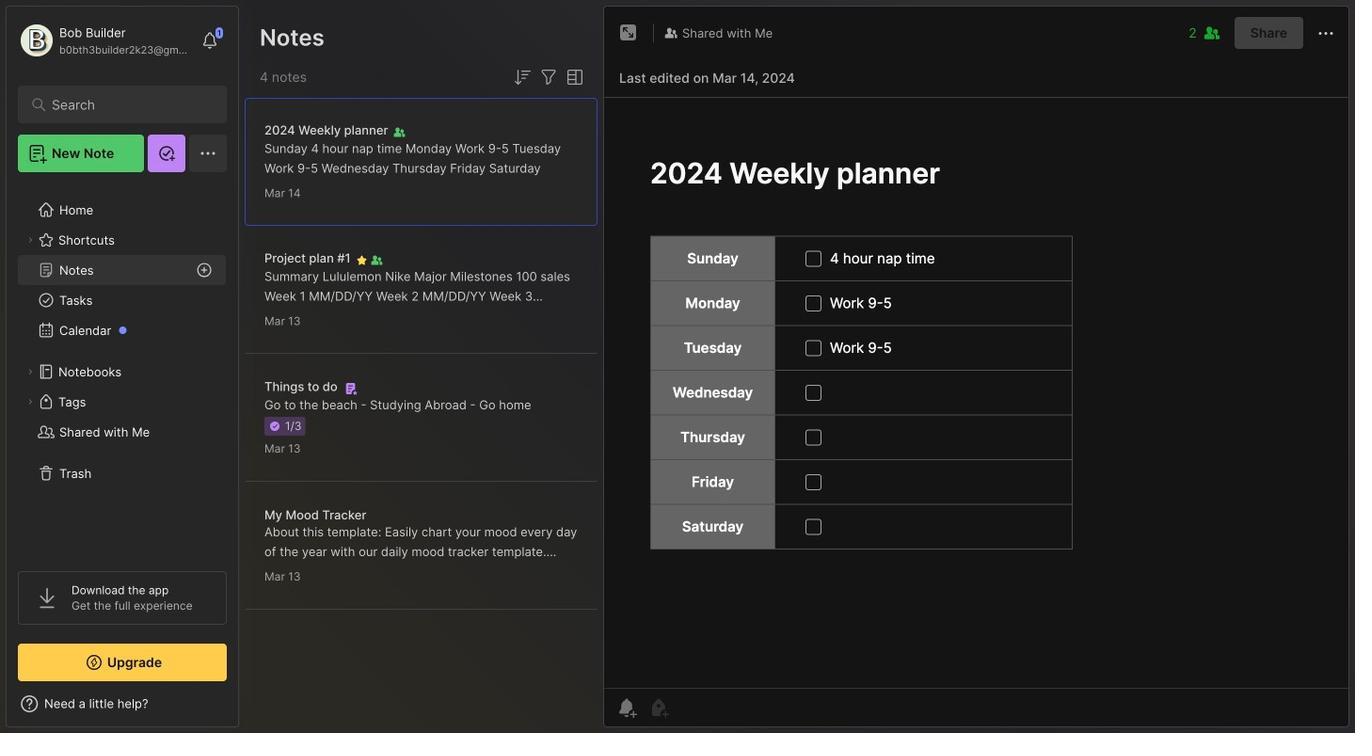 Task type: locate. For each thing, give the bounding box(es) containing it.
main element
[[0, 0, 245, 733]]

Sort options field
[[511, 66, 534, 88]]

add a reminder image
[[615, 696, 638, 719]]

None search field
[[52, 93, 202, 116]]

WHAT'S NEW field
[[7, 689, 238, 719]]

note window element
[[603, 6, 1349, 732]]

tree
[[7, 184, 238, 554]]

expand note image
[[617, 22, 640, 44]]

none search field inside main 'element'
[[52, 93, 202, 116]]



Task type: vqa. For each thing, say whether or not it's contained in the screenshot.
Add filters icon
yes



Task type: describe. For each thing, give the bounding box(es) containing it.
Account field
[[18, 22, 192, 59]]

add filters image
[[537, 66, 560, 88]]

expand notebooks image
[[24, 366, 36, 377]]

click to collapse image
[[238, 698, 252, 721]]

more actions image
[[1315, 22, 1337, 45]]

Note Editor text field
[[604, 97, 1349, 688]]

add tag image
[[647, 696, 670, 719]]

expand tags image
[[24, 396, 36, 407]]

Search text field
[[52, 96, 202, 114]]

View options field
[[560, 66, 586, 88]]

More actions field
[[1315, 21, 1337, 45]]

Add filters field
[[537, 66, 560, 88]]

tree inside main 'element'
[[7, 184, 238, 554]]



